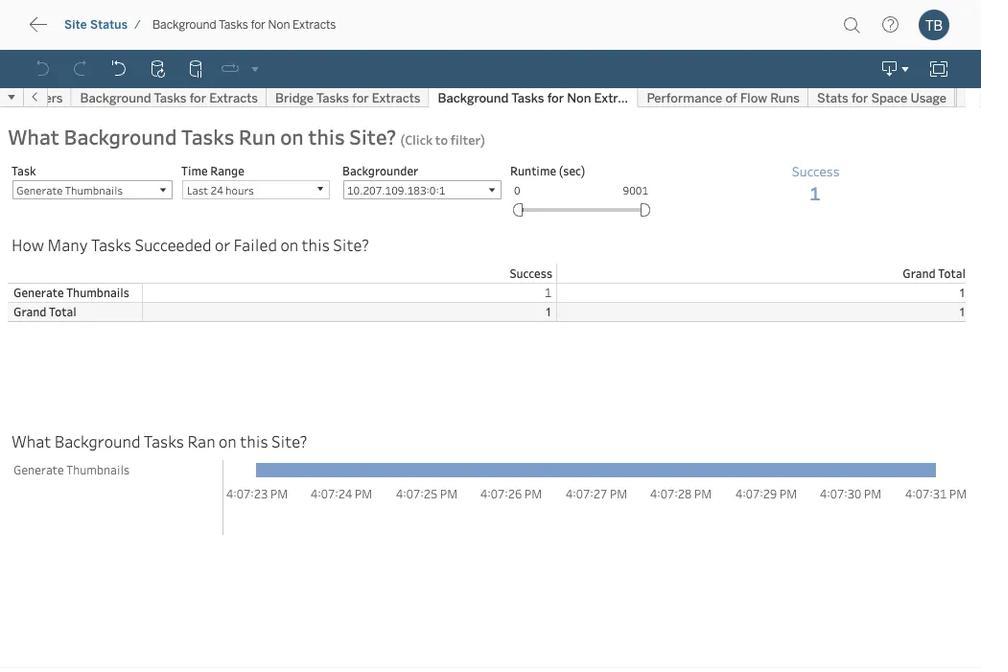 Task type: describe. For each thing, give the bounding box(es) containing it.
tasks
[[219, 18, 248, 32]]

status
[[90, 18, 128, 32]]

site status /
[[64, 18, 141, 32]]

/
[[134, 18, 141, 32]]



Task type: vqa. For each thing, say whether or not it's contained in the screenshot.
FOR
yes



Task type: locate. For each thing, give the bounding box(es) containing it.
extracts
[[293, 18, 336, 32]]

site
[[64, 18, 87, 32]]

background
[[152, 18, 216, 32]]

site status link
[[63, 17, 129, 33]]

background tasks for non extracts element
[[147, 18, 342, 32]]

non
[[268, 18, 290, 32]]

background tasks for non extracts
[[152, 18, 336, 32]]

for
[[251, 18, 265, 32]]



